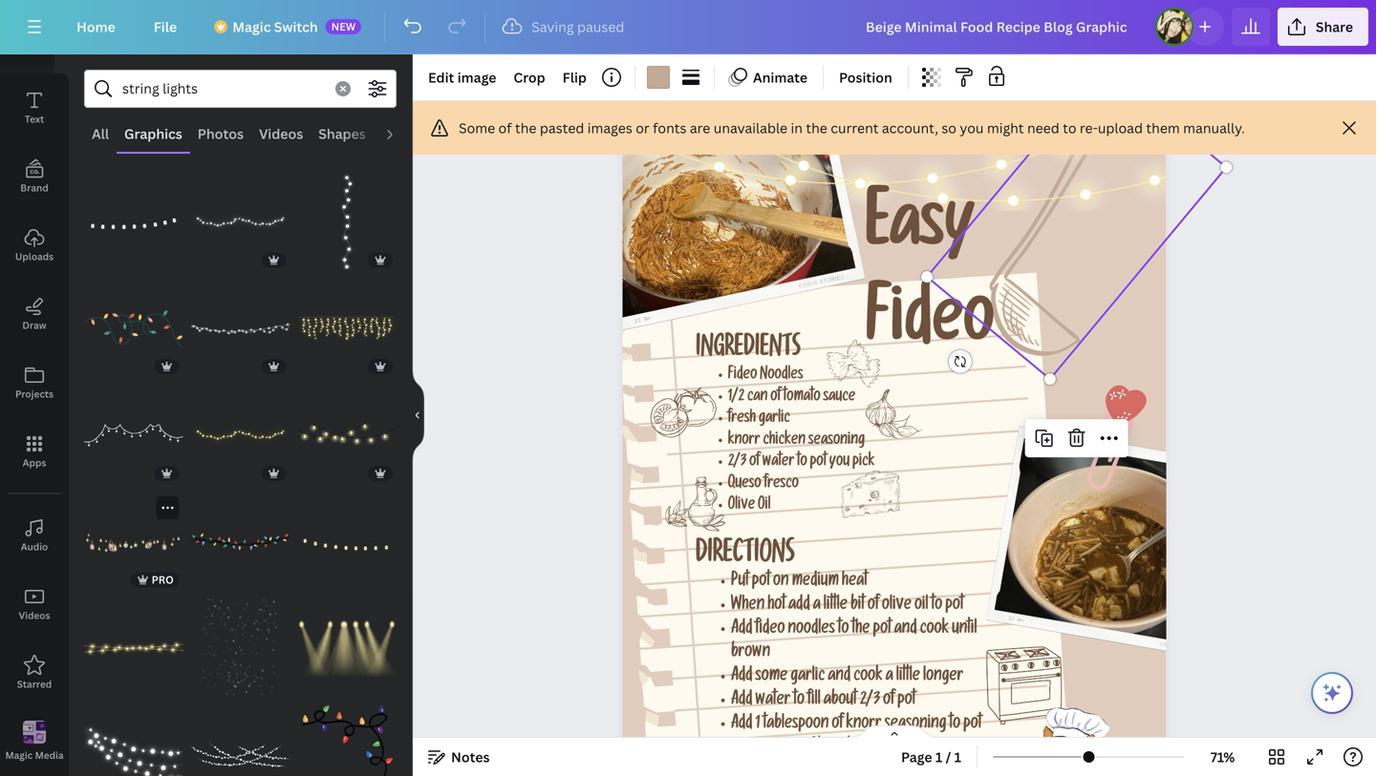 Task type: vqa. For each thing, say whether or not it's contained in the screenshot.
Videos button to the left
yes



Task type: describe. For each thing, give the bounding box(es) containing it.
1/2 inside fideo noodles 1/2 can of tomato sauce fresh garlic knorr chicken seasoning 2/3 of water to pot you pick queso fresco olive oil
[[728, 390, 745, 407]]

elements button
[[0, 5, 69, 74]]

unavailable
[[714, 119, 788, 137]]

white bulb lights hanging string lights for decoration image
[[84, 173, 183, 272]]

of down noodles at top right
[[771, 390, 781, 407]]

to left fill
[[794, 693, 805, 711]]

show pages image
[[849, 725, 940, 741]]

starred
[[17, 679, 52, 691]]

or
[[636, 119, 650, 137]]

media
[[35, 750, 64, 762]]

might
[[987, 119, 1024, 137]]

shining particles illustration image
[[191, 600, 290, 699]]

elements
[[13, 44, 56, 57]]

upload
[[1098, 119, 1143, 137]]

projects
[[15, 388, 54, 401]]

draw button
[[0, 280, 69, 349]]

pasted
[[540, 119, 584, 137]]

olive
[[882, 598, 912, 616]]

oil
[[758, 499, 771, 515]]

fonts
[[653, 119, 687, 137]]

paused
[[577, 18, 624, 36]]

saving
[[532, 18, 574, 36]]

sauce inside put pot on medium heat when hot add a little bit of olive oil to pot add fideo noodles to the pot and cook until brown add some garlic and cook a little longer add water to fill about 2/3 of pot add 1 tablespoon of knorr seasoning to pot and 1/2 can of tomato sauce
[[861, 741, 897, 758]]

garlic inside put pot on medium heat when hot add a little bit of olive oil to pot add fideo noodles to the pot and cook until brown add some garlic and cook a little longer add water to fill about 2/3 of pot add 1 tablespoon of knorr seasoning to pot and 1/2 can of tomato sauce
[[791, 669, 825, 687]]

0 vertical spatial videos button
[[251, 116, 311, 152]]

oil
[[915, 598, 929, 616]]

projects button
[[0, 349, 69, 418]]

1 horizontal spatial and
[[828, 669, 851, 687]]

pot left gas stove, kitchenware , cooking cartoon doodle. image
[[964, 717, 982, 735]]

of down the about
[[832, 717, 843, 735]]

hot
[[768, 598, 786, 616]]

brand button
[[0, 142, 69, 211]]

magic for magic switch
[[232, 18, 271, 36]]

magic media button
[[0, 708, 69, 777]]

laddle icon image
[[927, 65, 1226, 379]]

can inside fideo noodles 1/2 can of tomato sauce fresh garlic knorr chicken seasoning 2/3 of water to pot you pick queso fresco olive oil
[[747, 390, 768, 407]]

about
[[824, 693, 857, 711]]

1 vertical spatial videos button
[[0, 571, 69, 639]]

0 horizontal spatial audio button
[[0, 502, 69, 571]]

some of the pasted images or fonts are unavailable in the current account, so you might need to re-upload them manually.
[[459, 119, 1245, 137]]

put pot on medium heat when hot add a little bit of olive oil to pot add fideo noodles to the pot and cook until brown add some garlic and cook a little longer add water to fill about 2/3 of pot add 1 tablespoon of knorr seasoning to pot and 1/2 can of tomato sauce
[[731, 574, 982, 758]]

all
[[92, 125, 109, 143]]

71%
[[1211, 749, 1235, 767]]

longer
[[923, 669, 964, 687]]

photos
[[198, 125, 244, 143]]

crop
[[514, 68, 545, 86]]

pot inside fideo noodles 1/2 can of tomato sauce fresh garlic knorr chicken seasoning 2/3 of water to pot you pick queso fresco olive oil
[[810, 456, 827, 472]]

add
[[789, 598, 810, 616]]

file
[[154, 18, 177, 36]]

pot up until
[[946, 598, 964, 616]]

uploads button
[[0, 211, 69, 280]]

tomato inside fideo noodles 1/2 can of tomato sauce fresh garlic knorr chicken seasoning 2/3 of water to pot you pick queso fresco olive oil
[[784, 390, 821, 407]]

1 horizontal spatial audio button
[[373, 116, 427, 152]]

fideo noodles 1/2 can of tomato sauce fresh garlic knorr chicken seasoning 2/3 of water to pot you pick queso fresco olive oil
[[728, 369, 875, 515]]

saving paused
[[532, 18, 624, 36]]

to inside fideo noodles 1/2 can of tomato sauce fresh garlic knorr chicken seasoning 2/3 of water to pot you pick queso fresco olive oil
[[797, 456, 807, 472]]

glowing christmas lights illustration image
[[84, 600, 183, 699]]

water inside fideo noodles 1/2 can of tomato sauce fresh garlic knorr chicken seasoning 2/3 of water to pot you pick queso fresco olive oil
[[763, 456, 795, 472]]

pot up show pages image
[[898, 693, 916, 711]]

magic media
[[5, 750, 64, 762]]

apps
[[23, 457, 46, 470]]

medium
[[792, 574, 839, 592]]

put
[[731, 574, 749, 592]]

fill
[[808, 693, 821, 711]]

share
[[1316, 18, 1353, 36]]

fresh
[[728, 412, 756, 428]]

0 horizontal spatial cook
[[854, 669, 883, 687]]

to left 're-'
[[1063, 119, 1077, 137]]

1 inside put pot on medium heat when hot add a little bit of olive oil to pot add fideo noodles to the pot and cook until brown add some garlic and cook a little longer add water to fill about 2/3 of pot add 1 tablespoon of knorr seasoning to pot and 1/2 can of tomato sauce
[[756, 717, 760, 735]]

animate
[[753, 68, 808, 86]]

0 vertical spatial videos
[[259, 125, 303, 143]]

seasoning inside fideo noodles 1/2 can of tomato sauce fresh garlic knorr chicken seasoning 2/3 of water to pot you pick queso fresco olive oil
[[809, 434, 865, 450]]

page
[[901, 749, 932, 767]]

saving paused status
[[493, 15, 634, 38]]

brown
[[731, 646, 771, 663]]

fideo for fideo noodles 1/2 can of tomato sauce fresh garlic knorr chicken seasoning 2/3 of water to pot you pick queso fresco olive oil
[[728, 369, 757, 385]]

re-
[[1080, 119, 1098, 137]]

0 horizontal spatial videos
[[19, 610, 50, 623]]

page 1 / 1
[[901, 749, 961, 767]]

0 horizontal spatial string lights transparent element png image
[[84, 493, 183, 592]]

easy
[[866, 199, 975, 270]]

pro
[[152, 573, 174, 587]]

seasoning inside put pot on medium heat when hot add a little bit of olive oil to pot add fideo noodles to the pot and cook until brown add some garlic and cook a little longer add water to fill about 2/3 of pot add 1 tablespoon of knorr seasoning to pot and 1/2 can of tomato sauce
[[885, 717, 947, 735]]

0 vertical spatial you
[[960, 119, 984, 137]]

2/3 inside put pot on medium heat when hot add a little bit of olive oil to pot add fideo noodles to the pot and cook until brown add some garlic and cook a little longer add water to fill about 2/3 of pot add 1 tablespoon of knorr seasoning to pot and 1/2 can of tomato sauce
[[860, 693, 880, 711]]

heat
[[842, 574, 868, 592]]

3 add from the top
[[731, 693, 753, 711]]

fresco
[[764, 477, 799, 494]]

of up show pages image
[[883, 693, 895, 711]]

are
[[690, 119, 710, 137]]

animate button
[[722, 62, 815, 93]]

0 horizontal spatial and
[[731, 741, 754, 758]]

1 horizontal spatial cook
[[920, 622, 949, 640]]

new
[[331, 19, 356, 33]]

pot down olive
[[873, 622, 891, 640]]

/
[[946, 749, 951, 767]]

home
[[76, 18, 115, 36]]

olive oil hand drawn image
[[666, 477, 726, 532]]

water inside put pot on medium heat when hot add a little bit of olive oil to pot add fideo noodles to the pot and cook until brown add some garlic and cook a little longer add water to fill about 2/3 of pot add 1 tablespoon of knorr seasoning to pot and 1/2 can of tomato sauce
[[756, 693, 791, 711]]

1 horizontal spatial string lights transparent element png image
[[191, 280, 290, 379]]

Search elements search field
[[122, 71, 324, 107]]

them
[[1146, 119, 1180, 137]]

so
[[942, 119, 957, 137]]

share button
[[1278, 8, 1369, 46]]

71% button
[[1192, 743, 1254, 773]]

fideo for fideo
[[866, 294, 994, 365]]

flip
[[563, 68, 587, 86]]

home link
[[61, 8, 131, 46]]



Task type: locate. For each thing, give the bounding box(es) containing it.
0 horizontal spatial audio
[[21, 541, 48, 554]]

audio right 'shapes'
[[381, 125, 419, 143]]

pot left on on the right bottom of the page
[[752, 574, 770, 592]]

sauce down show pages image
[[861, 741, 897, 758]]

0 horizontal spatial hanging string light romantic party decoration warm white image
[[191, 386, 290, 485]]

knorr inside put pot on medium heat when hot add a little bit of olive oil to pot add fideo noodles to the pot and cook until brown add some garlic and cook a little longer add water to fill about 2/3 of pot add 1 tablespoon of knorr seasoning to pot and 1/2 can of tomato sauce
[[846, 717, 882, 735]]

gas stove, kitchenware , cooking cartoon doodle. image
[[986, 646, 1062, 726]]

0 vertical spatial knorr
[[728, 434, 761, 450]]

1 horizontal spatial videos button
[[251, 116, 311, 152]]

1 horizontal spatial hanging string light romantic party decoration white image
[[191, 173, 290, 272]]

1 vertical spatial and
[[828, 669, 851, 687]]

1/2 inside put pot on medium heat when hot add a little bit of olive oil to pot add fideo noodles to the pot and cook until brown add some garlic and cook a little longer add water to fill about 2/3 of pot add 1 tablespoon of knorr seasoning to pot and 1/2 can of tomato sauce
[[757, 741, 775, 758]]

videos right the photos button
[[259, 125, 303, 143]]

string lights clipart illustration image
[[298, 386, 397, 485]]

and down olive
[[894, 622, 917, 640]]

1 add from the top
[[731, 622, 753, 640]]

audio button right 'shapes'
[[373, 116, 427, 152]]

to
[[1063, 119, 1077, 137], [797, 456, 807, 472], [932, 598, 943, 616], [838, 622, 849, 640], [794, 693, 805, 711], [950, 717, 961, 735]]

0 horizontal spatial seasoning
[[809, 434, 865, 450]]

0 vertical spatial and
[[894, 622, 917, 640]]

hide image
[[412, 370, 424, 462]]

1 vertical spatial can
[[778, 741, 800, 758]]

olive
[[728, 499, 755, 515]]

fideo
[[756, 622, 785, 640]]

shapes button
[[311, 116, 373, 152]]

of up queso
[[749, 456, 760, 472]]

videos button right "photos"
[[251, 116, 311, 152]]

0 vertical spatial sauce
[[823, 390, 856, 407]]

of right some
[[498, 119, 512, 137]]

chicken
[[763, 434, 806, 450]]

fideo
[[866, 294, 994, 365], [728, 369, 757, 385]]

little left the longer
[[896, 669, 920, 687]]

crop button
[[506, 62, 553, 93]]

tablespoon
[[763, 717, 829, 735]]

0 vertical spatial audio button
[[373, 116, 427, 152]]

the left pasted
[[515, 119, 537, 137]]

1 vertical spatial videos
[[19, 610, 50, 623]]

magic switch
[[232, 18, 318, 36]]

1 vertical spatial 2/3
[[860, 693, 880, 711]]

1 horizontal spatial little
[[896, 669, 920, 687]]

you
[[960, 119, 984, 137], [829, 456, 850, 472]]

0 horizontal spatial magic
[[5, 750, 33, 762]]

0 vertical spatial a
[[813, 598, 821, 616]]

1 horizontal spatial 2/3
[[860, 693, 880, 711]]

some
[[756, 669, 788, 687]]

in
[[791, 119, 803, 137]]

audio button
[[373, 116, 427, 152], [0, 502, 69, 571]]

0 horizontal spatial 2/3
[[728, 456, 747, 472]]

canva assistant image
[[1321, 682, 1344, 705]]

manually.
[[1183, 119, 1245, 137]]

string light image
[[298, 173, 397, 272]]

and down brown
[[731, 741, 754, 758]]

1 horizontal spatial knorr
[[846, 717, 882, 735]]

to up the /
[[950, 717, 961, 735]]

tomato down noodles at top right
[[784, 390, 821, 407]]

videos button
[[251, 116, 311, 152], [0, 571, 69, 639]]

fideo inside fideo noodles 1/2 can of tomato sauce fresh garlic knorr chicken seasoning 2/3 of water to pot you pick queso fresco olive oil
[[728, 369, 757, 385]]

garlic up fill
[[791, 669, 825, 687]]

0 vertical spatial audio
[[381, 125, 419, 143]]

2/3
[[728, 456, 747, 472], [860, 693, 880, 711]]

hanging string light romantic party decoration white image right media
[[84, 706, 183, 777]]

magic inside main menu bar
[[232, 18, 271, 36]]

pick
[[853, 456, 875, 472]]

images
[[588, 119, 632, 137]]

bit
[[851, 598, 865, 616]]

Design title text field
[[850, 8, 1148, 46]]

graphics button
[[117, 116, 190, 152]]

1 horizontal spatial 1
[[935, 749, 943, 767]]

2 add from the top
[[731, 669, 753, 687]]

1 horizontal spatial a
[[886, 669, 893, 687]]

sauce inside fideo noodles 1/2 can of tomato sauce fresh garlic knorr chicken seasoning 2/3 of water to pot you pick queso fresco olive oil
[[823, 390, 856, 407]]

1 vertical spatial hanging string light romantic party decoration warm white image
[[191, 386, 290, 485]]

garlic inside fideo noodles 1/2 can of tomato sauce fresh garlic knorr chicken seasoning 2/3 of water to pot you pick queso fresco olive oil
[[759, 412, 790, 428]]

tomato
[[784, 390, 821, 407], [818, 741, 858, 758]]

the
[[515, 119, 537, 137], [806, 119, 827, 137], [852, 622, 870, 640]]

1 horizontal spatial videos
[[259, 125, 303, 143]]

1 left the /
[[935, 749, 943, 767]]

starred button
[[0, 639, 69, 708]]

a right the add
[[813, 598, 821, 616]]

knorr down the about
[[846, 717, 882, 735]]

1 vertical spatial audio button
[[0, 502, 69, 571]]

knorr inside fideo noodles 1/2 can of tomato sauce fresh garlic knorr chicken seasoning 2/3 of water to pot you pick queso fresco olive oil
[[728, 434, 761, 450]]

1 vertical spatial water
[[756, 693, 791, 711]]

0 vertical spatial garlic
[[759, 412, 790, 428]]

pot
[[810, 456, 827, 472], [752, 574, 770, 592], [946, 598, 964, 616], [873, 622, 891, 640], [898, 693, 916, 711], [964, 717, 982, 735]]

1 left tablespoon
[[756, 717, 760, 735]]

position
[[839, 68, 892, 86]]

1/2 up fresh
[[728, 390, 745, 407]]

magic inside button
[[5, 750, 33, 762]]

0 vertical spatial can
[[747, 390, 768, 407]]

seasoning up the pick
[[809, 434, 865, 450]]

noodles
[[760, 369, 803, 385]]

0 vertical spatial hanging string light romantic party decoration white image
[[191, 173, 290, 272]]

text
[[25, 113, 44, 126]]

knorr
[[728, 434, 761, 450], [846, 717, 882, 735]]

and
[[894, 622, 917, 640], [828, 669, 851, 687], [731, 741, 754, 758]]

1/2
[[728, 390, 745, 407], [757, 741, 775, 758]]

videos
[[259, 125, 303, 143], [19, 610, 50, 623]]

audio button down apps
[[0, 502, 69, 571]]

uploads
[[15, 250, 54, 263]]

1 vertical spatial tomato
[[818, 741, 858, 758]]

1 vertical spatial magic
[[5, 750, 33, 762]]

christmas lights. string lights. merry christmas image
[[298, 706, 397, 777]]

a left the longer
[[886, 669, 893, 687]]

0 horizontal spatial knorr
[[728, 434, 761, 450]]

1 vertical spatial little
[[896, 669, 920, 687]]

and up the about
[[828, 669, 851, 687]]

0 horizontal spatial can
[[747, 390, 768, 407]]

can
[[747, 390, 768, 407], [778, 741, 800, 758]]

0 vertical spatial fideo
[[866, 294, 994, 365]]

1 right the /
[[954, 749, 961, 767]]

sauce down farfalle pasta illustration image
[[823, 390, 856, 407]]

1/2 down tablespoon
[[757, 741, 775, 758]]

water
[[763, 456, 795, 472], [756, 693, 791, 711]]

2 vertical spatial and
[[731, 741, 754, 758]]

farfalle pasta illustration image
[[827, 340, 880, 388]]

christmas lights string image
[[84, 280, 183, 379]]

videos up starred button
[[19, 610, 50, 623]]

brand
[[20, 182, 48, 194]]

videos button up starred
[[0, 571, 69, 639]]

shapes
[[318, 125, 366, 143]]

graphics
[[124, 125, 182, 143]]

0 vertical spatial 1/2
[[728, 390, 745, 407]]

2/3 up queso
[[728, 456, 747, 472]]

1 vertical spatial seasoning
[[885, 717, 947, 735]]

0 vertical spatial hanging string light romantic party decoration warm white image
[[298, 280, 397, 379]]

pro group
[[84, 493, 183, 592]]

1 horizontal spatial sauce
[[861, 741, 897, 758]]

cook
[[920, 622, 949, 640], [854, 669, 883, 687]]

tomato inside put pot on medium heat when hot add a little bit of olive oil to pot add fideo noodles to the pot and cook until brown add some garlic and cook a little longer add water to fill about 2/3 of pot add 1 tablespoon of knorr seasoning to pot and 1/2 can of tomato sauce
[[818, 741, 858, 758]]

2 horizontal spatial 1
[[954, 749, 961, 767]]

cook down oil
[[920, 622, 949, 640]]

1 vertical spatial string lights transparent element png image
[[84, 493, 183, 592]]

flip button
[[555, 62, 594, 93]]

some
[[459, 119, 495, 137]]

when
[[731, 598, 765, 616]]

position button
[[832, 62, 900, 93]]

notes
[[451, 749, 490, 767]]

the right in at the right
[[806, 119, 827, 137]]

magic for magic media
[[5, 750, 33, 762]]

cook up the about
[[854, 669, 883, 687]]

knorr down fresh
[[728, 434, 761, 450]]

0 vertical spatial 2/3
[[728, 456, 747, 472]]

garlic
[[759, 412, 790, 428], [791, 669, 825, 687]]

magic
[[232, 18, 271, 36], [5, 750, 33, 762]]

0 horizontal spatial sauce
[[823, 390, 856, 407]]

lights decoration hanging string lights bulb lights image
[[298, 493, 397, 592]]

1 horizontal spatial seasoning
[[885, 717, 947, 735]]

1 horizontal spatial can
[[778, 741, 800, 758]]

1 horizontal spatial magic
[[232, 18, 271, 36]]

1 horizontal spatial garlic
[[791, 669, 825, 687]]

queso
[[728, 477, 761, 494]]

to down chicken at the bottom right
[[797, 456, 807, 472]]

image
[[457, 68, 496, 86]]

outdoor white string lights border image
[[84, 386, 183, 485]]

0 horizontal spatial hanging string light romantic party decoration white image
[[84, 706, 183, 777]]

you right so
[[960, 119, 984, 137]]

of right bit
[[868, 598, 879, 616]]

string lights transparent element png image
[[191, 280, 290, 379], [84, 493, 183, 592]]

0 horizontal spatial videos button
[[0, 571, 69, 639]]

2/3 right the about
[[860, 693, 880, 711]]

0 vertical spatial magic
[[232, 18, 271, 36]]

0 horizontal spatial 1
[[756, 717, 760, 735]]

0 horizontal spatial the
[[515, 119, 537, 137]]

to right oil
[[932, 598, 943, 616]]

magic left switch
[[232, 18, 271, 36]]

hanging string light romantic party decoration warm white image
[[298, 280, 397, 379], [191, 386, 290, 485]]

1 vertical spatial hanging string light romantic party decoration white image
[[84, 706, 183, 777]]

1 vertical spatial a
[[886, 669, 893, 687]]

1 horizontal spatial 1/2
[[757, 741, 775, 758]]

of down tablespoon
[[803, 741, 815, 758]]

directions
[[696, 544, 795, 572]]

group
[[84, 161, 183, 272], [191, 161, 290, 272], [298, 161, 397, 272], [191, 268, 290, 379], [298, 268, 397, 379], [84, 280, 183, 379], [84, 386, 183, 485], [191, 386, 290, 485], [298, 386, 397, 485], [191, 493, 290, 592], [298, 493, 397, 592], [191, 588, 290, 699], [84, 600, 183, 699], [298, 600, 397, 699], [298, 695, 397, 777], [84, 706, 183, 777]]

1 vertical spatial you
[[829, 456, 850, 472]]

4 add from the top
[[731, 717, 753, 735]]

0 vertical spatial string lights transparent element png image
[[191, 280, 290, 379]]

0 horizontal spatial fideo
[[728, 369, 757, 385]]

0 vertical spatial tomato
[[784, 390, 821, 407]]

you inside fideo noodles 1/2 can of tomato sauce fresh garlic knorr chicken seasoning 2/3 of water to pot you pick queso fresco olive oil
[[829, 456, 850, 472]]

1 horizontal spatial you
[[960, 119, 984, 137]]

buildable christmas backgrounds christmas lights image
[[191, 493, 290, 592]]

1 vertical spatial garlic
[[791, 669, 825, 687]]

until
[[952, 622, 977, 640]]

1 vertical spatial fideo
[[728, 369, 757, 385]]

audio down apps
[[21, 541, 48, 554]]

edit
[[428, 68, 454, 86]]

1 vertical spatial audio
[[21, 541, 48, 554]]

1 horizontal spatial audio
[[381, 125, 419, 143]]

0 vertical spatial little
[[824, 598, 848, 616]]

switch
[[274, 18, 318, 36]]

buildable stagelight element spotlight image
[[298, 600, 397, 699]]

can up fresh
[[747, 390, 768, 407]]

notes button
[[421, 743, 497, 773]]

1 horizontal spatial fideo
[[866, 294, 994, 365]]

0 horizontal spatial 1/2
[[728, 390, 745, 407]]

edit image
[[428, 68, 496, 86]]

1
[[756, 717, 760, 735], [935, 749, 943, 767], [954, 749, 961, 767]]

main menu bar
[[0, 0, 1376, 54]]

can inside put pot on medium heat when hot add a little bit of olive oil to pot add fideo noodles to the pot and cook until brown add some garlic and cook a little longer add water to fill about 2/3 of pot add 1 tablespoon of knorr seasoning to pot and 1/2 can of tomato sauce
[[778, 741, 800, 758]]

0 vertical spatial cook
[[920, 622, 949, 640]]

draw
[[22, 319, 46, 332]]

0 horizontal spatial a
[[813, 598, 821, 616]]

of
[[498, 119, 512, 137], [771, 390, 781, 407], [749, 456, 760, 472], [868, 598, 879, 616], [883, 693, 895, 711], [832, 717, 843, 735], [803, 741, 815, 758]]

water down some
[[756, 693, 791, 711]]

1 horizontal spatial the
[[806, 119, 827, 137]]

the inside put pot on medium heat when hot add a little bit of olive oil to pot add fideo noodles to the pot and cook until brown add some garlic and cook a little longer add water to fill about 2/3 of pot add 1 tablespoon of knorr seasoning to pot and 1/2 can of tomato sauce
[[852, 622, 870, 640]]

little
[[824, 598, 848, 616], [896, 669, 920, 687]]

1 vertical spatial sauce
[[861, 741, 897, 758]]

file button
[[138, 8, 192, 46]]

to right the 'noodles'
[[838, 622, 849, 640]]

sauce
[[823, 390, 856, 407], [861, 741, 897, 758]]

hanging string light romantic party decoration white image down the photos button
[[191, 173, 290, 272]]

1 horizontal spatial hanging string light romantic party decoration warm white image
[[298, 280, 397, 379]]

0 vertical spatial seasoning
[[809, 434, 865, 450]]

0 horizontal spatial garlic
[[759, 412, 790, 428]]

little left bit
[[824, 598, 848, 616]]

noodles
[[788, 622, 835, 640]]

seasoning
[[809, 434, 865, 450], [885, 717, 947, 735]]

magic left media
[[5, 750, 33, 762]]

1 vertical spatial cook
[[854, 669, 883, 687]]

need
[[1027, 119, 1060, 137]]

you left the pick
[[829, 456, 850, 472]]

garlic up chicken at the bottom right
[[759, 412, 790, 428]]

0 vertical spatial water
[[763, 456, 795, 472]]

account,
[[882, 119, 938, 137]]

the down bit
[[852, 622, 870, 640]]

photos button
[[190, 116, 251, 152]]

can down tablespoon
[[778, 741, 800, 758]]

tomato down the about
[[818, 741, 858, 758]]

2/3 inside fideo noodles 1/2 can of tomato sauce fresh garlic knorr chicken seasoning 2/3 of water to pot you pick queso fresco olive oil
[[728, 456, 747, 472]]

hanging string light romantic party decoration white image
[[191, 173, 290, 272], [84, 706, 183, 777]]

pot left the pick
[[810, 456, 827, 472]]

ingredients
[[696, 338, 801, 365]]

2 horizontal spatial and
[[894, 622, 917, 640]]

#c8a994 image
[[647, 66, 670, 89], [647, 66, 670, 89]]

1 vertical spatial 1/2
[[757, 741, 775, 758]]

0 horizontal spatial little
[[824, 598, 848, 616]]

water up fresco
[[763, 456, 795, 472]]

apps button
[[0, 418, 69, 486]]

0 horizontal spatial you
[[829, 456, 850, 472]]

1 vertical spatial knorr
[[846, 717, 882, 735]]

on
[[773, 574, 789, 592]]

2 horizontal spatial the
[[852, 622, 870, 640]]

seasoning up page
[[885, 717, 947, 735]]



